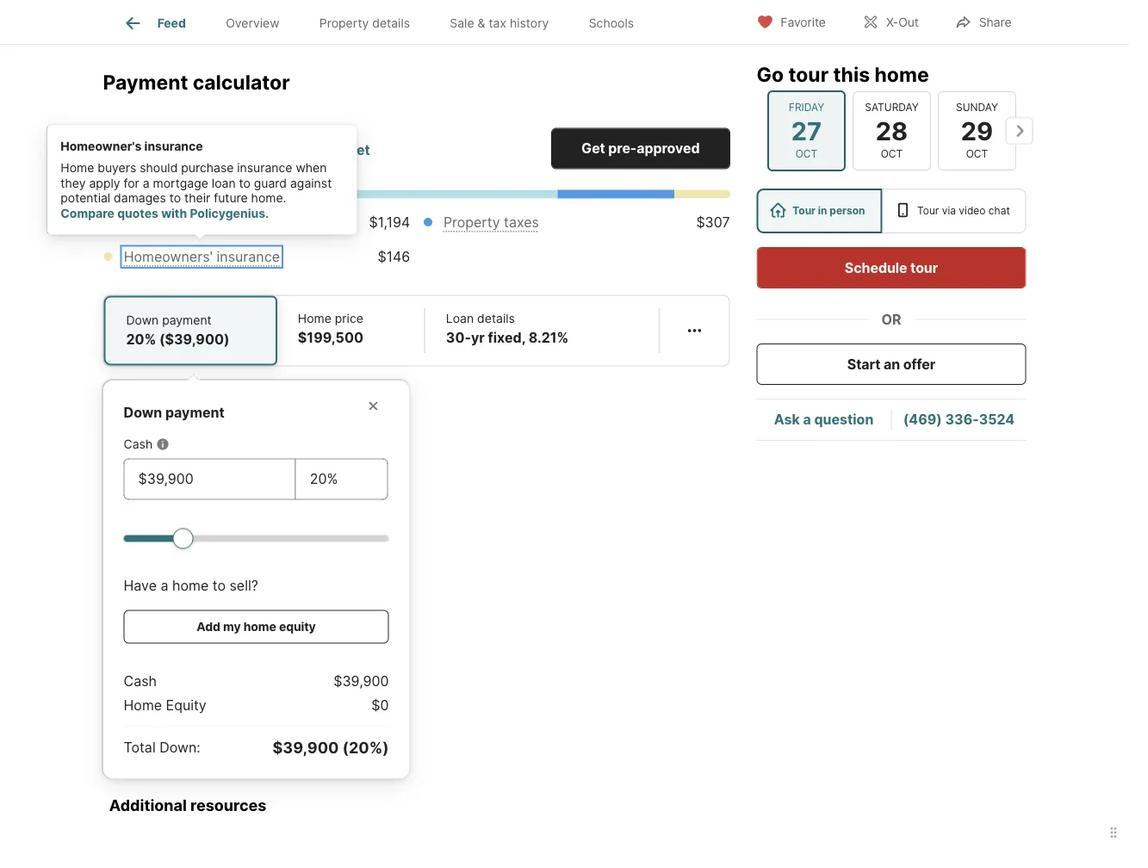 Task type: describe. For each thing, give the bounding box(es) containing it.
have a home to sell?
[[124, 578, 258, 595]]

have
[[124, 578, 157, 595]]

tour via video chat
[[917, 205, 1010, 217]]

home for home price $199,500
[[298, 312, 332, 326]]

(469)
[[904, 411, 942, 428]]

overview
[[226, 16, 280, 30]]

$199,500
[[298, 330, 363, 346]]

2 cash from the top
[[124, 673, 157, 690]]

for
[[124, 176, 139, 191]]

principal and interest
[[124, 214, 261, 231]]

$39,900 for $39,900 (20%)
[[273, 739, 339, 758]]

get pre-approved button
[[551, 128, 730, 169]]

$1,648 per month
[[103, 135, 297, 162]]

(469) 336-3524
[[904, 411, 1015, 428]]

property for property taxes
[[444, 214, 500, 231]]

in
[[818, 205, 828, 217]]

reset button
[[331, 134, 371, 165]]

8.21%
[[529, 330, 569, 346]]

chat
[[989, 205, 1010, 217]]

sell?
[[230, 578, 258, 595]]

$39,900 for $39,900
[[334, 673, 389, 690]]

ask a question
[[774, 411, 874, 428]]

their
[[184, 191, 210, 206]]

buyers
[[98, 161, 136, 175]]

should
[[140, 161, 178, 175]]

compare quotes with policygenius. link
[[61, 206, 269, 221]]

$1,194
[[369, 214, 410, 231]]

overview tab
[[206, 3, 300, 44]]

oct for 29
[[966, 148, 988, 160]]

$0
[[372, 698, 389, 714]]

equity
[[279, 620, 316, 635]]

none text field inside $39,900 (20%) tooltip
[[310, 469, 373, 490]]

when
[[296, 161, 327, 175]]

resources
[[190, 797, 267, 816]]

29
[[961, 116, 993, 146]]

equity
[[166, 698, 207, 714]]

history
[[510, 16, 549, 30]]

out
[[899, 15, 919, 30]]

tax
[[489, 16, 507, 30]]

pre-
[[609, 140, 637, 157]]

$39,900 (20%) tooltip
[[103, 367, 730, 779]]

quotes
[[117, 206, 158, 221]]

property taxes link
[[444, 214, 539, 231]]

1 vertical spatial insurance
[[237, 161, 293, 175]]

price
[[335, 312, 363, 326]]

property details
[[319, 16, 410, 30]]

per
[[184, 135, 221, 162]]

tour via video chat option
[[882, 189, 1026, 233]]

tour in person option
[[757, 189, 882, 233]]

add
[[197, 620, 220, 635]]

favorite
[[781, 15, 826, 30]]

go
[[757, 62, 784, 86]]

27
[[791, 116, 822, 146]]

go tour this home
[[757, 62, 929, 86]]

tour for go
[[789, 62, 829, 86]]

friday
[[789, 101, 824, 114]]

&
[[478, 16, 485, 30]]

start an offer button
[[757, 344, 1026, 385]]

or
[[882, 311, 902, 328]]

favorite button
[[742, 4, 841, 39]]

property details tab
[[300, 3, 430, 44]]

sunday 29 oct
[[956, 101, 998, 160]]

none text field inside $39,900 (20%) tooltip
[[138, 469, 281, 490]]

damages
[[114, 191, 166, 206]]

get pre-approved
[[582, 140, 700, 157]]

friday 27 oct
[[789, 101, 824, 160]]

offer
[[903, 356, 936, 373]]

insurance for homeowners'
[[217, 249, 280, 265]]

purchase
[[181, 161, 234, 175]]

28
[[876, 116, 908, 146]]

list box containing tour in person
[[757, 189, 1026, 233]]

$307
[[696, 214, 730, 231]]

apply
[[89, 176, 120, 191]]

against
[[290, 176, 332, 191]]

get
[[582, 140, 605, 157]]

question
[[814, 411, 874, 428]]

30-
[[446, 330, 471, 346]]

property taxes
[[444, 214, 539, 231]]

to inside $39,900 (20%) tooltip
[[213, 578, 226, 595]]

property for property details
[[319, 16, 369, 30]]

down payment 20% ($39,900)
[[126, 313, 230, 348]]

an
[[884, 356, 900, 373]]

0 horizontal spatial to
[[169, 191, 181, 206]]

oct for 27
[[795, 148, 817, 160]]

details for property details
[[372, 16, 410, 30]]

my
[[223, 620, 241, 635]]

homeowners' insurance
[[124, 249, 280, 265]]

down for down payment 20% ($39,900)
[[126, 313, 159, 328]]

($39,900)
[[159, 331, 230, 348]]

start an offer
[[848, 356, 936, 373]]

via
[[942, 205, 956, 217]]

total
[[124, 740, 156, 757]]



Task type: locate. For each thing, give the bounding box(es) containing it.
compare
[[61, 206, 114, 221]]

a for have a home to sell?
[[161, 578, 168, 595]]

home right my on the left bottom of page
[[244, 620, 276, 635]]

start
[[848, 356, 881, 373]]

1 cash from the top
[[124, 437, 153, 452]]

home
[[875, 62, 929, 86], [172, 578, 209, 595], [244, 620, 276, 635]]

oct inside sunday 29 oct
[[966, 148, 988, 160]]

1 horizontal spatial to
[[213, 578, 226, 595]]

x-
[[886, 15, 899, 30]]

payment for down payment 20% ($39,900)
[[162, 313, 212, 328]]

feed
[[157, 16, 186, 30]]

oct inside friday 27 oct
[[795, 148, 817, 160]]

add my home equity button
[[124, 610, 389, 644]]

with
[[161, 206, 187, 221]]

home inside $39,900 (20%) tooltip
[[124, 698, 162, 714]]

to up with on the top left of the page
[[169, 191, 181, 206]]

home.
[[251, 191, 286, 206]]

tour for tour via video chat
[[917, 205, 939, 217]]

tour up friday
[[789, 62, 829, 86]]

principal and interest link
[[124, 214, 261, 231]]

insurance
[[144, 139, 203, 153], [237, 161, 293, 175], [217, 249, 280, 265]]

share button
[[941, 4, 1026, 39]]

home for have a home to sell?
[[172, 578, 209, 595]]

oct down 28
[[881, 148, 903, 160]]

approved
[[637, 140, 700, 157]]

property inside tab
[[319, 16, 369, 30]]

None text field
[[138, 469, 281, 490]]

1 vertical spatial cash
[[124, 673, 157, 690]]

a for ask a question
[[803, 411, 811, 428]]

0 vertical spatial tour
[[789, 62, 829, 86]]

1 horizontal spatial property
[[444, 214, 500, 231]]

down payment
[[124, 405, 225, 421]]

2 vertical spatial home
[[244, 620, 276, 635]]

home inside button
[[244, 620, 276, 635]]

details inside tab
[[372, 16, 410, 30]]

list box
[[757, 189, 1026, 233]]

mortgage
[[153, 176, 208, 191]]

3524
[[979, 411, 1015, 428]]

share
[[979, 15, 1012, 30]]

insurance for homeowner's
[[144, 139, 203, 153]]

1 horizontal spatial oct
[[881, 148, 903, 160]]

sale & tax history tab
[[430, 3, 569, 44]]

potential
[[61, 191, 110, 206]]

homeowners'
[[124, 249, 213, 265]]

$39,900 (20%)
[[273, 739, 389, 758]]

loan
[[212, 176, 236, 191]]

1 horizontal spatial tour
[[917, 205, 939, 217]]

0 vertical spatial details
[[372, 16, 410, 30]]

oct down 29
[[966, 148, 988, 160]]

tour in person
[[793, 205, 865, 217]]

next image
[[1006, 117, 1033, 145]]

down inside $39,900 (20%) tooltip
[[124, 405, 162, 421]]

schedule
[[845, 259, 908, 276]]

schedule tour button
[[757, 247, 1026, 289]]

a inside the "homeowner's insurance home buyers should purchase insurance when they apply for a mortgage loan to guard against potential damages to their future home. compare quotes with policygenius."
[[143, 176, 150, 191]]

oct for 28
[[881, 148, 903, 160]]

to left the sell?
[[213, 578, 226, 595]]

home up the saturday
[[875, 62, 929, 86]]

0 vertical spatial insurance
[[144, 139, 203, 153]]

$146
[[378, 249, 410, 265]]

schools
[[589, 16, 634, 30]]

0 horizontal spatial tour
[[789, 62, 829, 86]]

1 tour from the left
[[793, 205, 816, 217]]

tour inside tour via video chat option
[[917, 205, 939, 217]]

1 horizontal spatial tour
[[911, 259, 938, 276]]

(469) 336-3524 link
[[904, 411, 1015, 428]]

saturday 28 oct
[[865, 101, 919, 160]]

tour left via
[[917, 205, 939, 217]]

1 horizontal spatial a
[[161, 578, 168, 595]]

yr
[[471, 330, 485, 346]]

payment up ($39,900)
[[162, 313, 212, 328]]

this
[[833, 62, 870, 86]]

down inside down payment 20% ($39,900)
[[126, 313, 159, 328]]

payment
[[162, 313, 212, 328], [165, 405, 225, 421]]

1 vertical spatial home
[[172, 578, 209, 595]]

$39,900 up $0
[[334, 673, 389, 690]]

1 horizontal spatial details
[[477, 312, 515, 326]]

2 horizontal spatial home
[[875, 62, 929, 86]]

1 vertical spatial payment
[[165, 405, 225, 421]]

payment inside down payment 20% ($39,900)
[[162, 313, 212, 328]]

1 horizontal spatial home
[[244, 620, 276, 635]]

0 vertical spatial a
[[143, 176, 150, 191]]

0 horizontal spatial oct
[[795, 148, 817, 160]]

interest
[[212, 214, 261, 231]]

home equity
[[124, 698, 207, 714]]

cash up home equity at the left bottom of the page
[[124, 673, 157, 690]]

home
[[61, 161, 94, 175], [298, 312, 332, 326], [124, 698, 162, 714]]

guard
[[254, 176, 287, 191]]

payment inside $39,900 (20%) tooltip
[[165, 405, 225, 421]]

additional
[[109, 797, 187, 816]]

schedule tour
[[845, 259, 938, 276]]

tour for schedule
[[911, 259, 938, 276]]

2 vertical spatial home
[[124, 698, 162, 714]]

0 horizontal spatial property
[[319, 16, 369, 30]]

2 horizontal spatial oct
[[966, 148, 988, 160]]

0 vertical spatial down
[[126, 313, 159, 328]]

2 oct from the left
[[881, 148, 903, 160]]

0 vertical spatial payment
[[162, 313, 212, 328]]

0 vertical spatial property
[[319, 16, 369, 30]]

property
[[319, 16, 369, 30], [444, 214, 500, 231]]

details left sale
[[372, 16, 410, 30]]

down for down payment
[[124, 405, 162, 421]]

336-
[[946, 411, 979, 428]]

home up they
[[61, 161, 94, 175]]

down down the 20%
[[124, 405, 162, 421]]

total down:
[[124, 740, 200, 757]]

insurance down interest
[[217, 249, 280, 265]]

1 oct from the left
[[795, 148, 817, 160]]

home inside home price $199,500
[[298, 312, 332, 326]]

2 horizontal spatial to
[[239, 176, 251, 191]]

2 tour from the left
[[917, 205, 939, 217]]

loan
[[446, 312, 474, 326]]

tab list containing feed
[[103, 0, 668, 44]]

a inside $39,900 (20%) tooltip
[[161, 578, 168, 595]]

1 vertical spatial tour
[[911, 259, 938, 276]]

schools tab
[[569, 3, 654, 44]]

to
[[239, 176, 251, 191], [169, 191, 181, 206], [213, 578, 226, 595]]

tour right schedule at top right
[[911, 259, 938, 276]]

2 horizontal spatial home
[[298, 312, 332, 326]]

home up add
[[172, 578, 209, 595]]

x-out button
[[848, 4, 934, 39]]

down
[[126, 313, 159, 328], [124, 405, 162, 421]]

person
[[830, 205, 865, 217]]

tour inside 'button'
[[911, 259, 938, 276]]

1 vertical spatial $39,900
[[273, 739, 339, 758]]

tab list
[[103, 0, 668, 44]]

x-out
[[886, 15, 919, 30]]

2 vertical spatial a
[[161, 578, 168, 595]]

tour inside tour in person option
[[793, 205, 816, 217]]

home for home equity
[[124, 698, 162, 714]]

0 horizontal spatial home
[[172, 578, 209, 595]]

video
[[959, 205, 986, 217]]

sale & tax history
[[450, 16, 549, 30]]

oct
[[795, 148, 817, 160], [881, 148, 903, 160], [966, 148, 988, 160]]

details for loan details 30-yr fixed, 8.21%
[[477, 312, 515, 326]]

policygenius.
[[190, 206, 269, 221]]

1 horizontal spatial home
[[124, 698, 162, 714]]

3 oct from the left
[[966, 148, 988, 160]]

20%
[[126, 331, 156, 348]]

2 horizontal spatial a
[[803, 411, 811, 428]]

payment for down payment
[[165, 405, 225, 421]]

home up total
[[124, 698, 162, 714]]

tour left in
[[793, 205, 816, 217]]

a right for
[[143, 176, 150, 191]]

additional resources
[[109, 797, 267, 816]]

$1,648
[[103, 135, 179, 162]]

1 vertical spatial property
[[444, 214, 500, 231]]

0 vertical spatial home
[[875, 62, 929, 86]]

$39,900
[[334, 673, 389, 690], [273, 739, 339, 758]]

add my home equity
[[197, 620, 316, 635]]

insurance up should
[[144, 139, 203, 153]]

loan details 30-yr fixed, 8.21%
[[446, 312, 569, 346]]

payment down ($39,900)
[[165, 405, 225, 421]]

home up the $199,500
[[298, 312, 332, 326]]

month
[[226, 135, 297, 162]]

down up the 20%
[[126, 313, 159, 328]]

0 horizontal spatial home
[[61, 161, 94, 175]]

tour
[[789, 62, 829, 86], [911, 259, 938, 276]]

tour for tour in person
[[793, 205, 816, 217]]

Down Payment Slider range field
[[124, 528, 389, 548]]

0 horizontal spatial details
[[372, 16, 410, 30]]

a
[[143, 176, 150, 191], [803, 411, 811, 428], [161, 578, 168, 595]]

details up fixed,
[[477, 312, 515, 326]]

oct down 27
[[795, 148, 817, 160]]

0 horizontal spatial a
[[143, 176, 150, 191]]

cash down the down payment
[[124, 437, 153, 452]]

home price $199,500
[[298, 312, 363, 346]]

fixed,
[[488, 330, 525, 346]]

0 horizontal spatial tour
[[793, 205, 816, 217]]

0 vertical spatial home
[[61, 161, 94, 175]]

sunday
[[956, 101, 998, 114]]

oct inside saturday 28 oct
[[881, 148, 903, 160]]

tour
[[793, 205, 816, 217], [917, 205, 939, 217]]

$39,900 left the (20%) in the left of the page
[[273, 739, 339, 758]]

they
[[61, 176, 86, 191]]

0 vertical spatial cash
[[124, 437, 153, 452]]

calculator
[[193, 70, 290, 94]]

reset
[[332, 141, 370, 158]]

1 vertical spatial home
[[298, 312, 332, 326]]

details
[[372, 16, 410, 30], [477, 312, 515, 326]]

1 vertical spatial details
[[477, 312, 515, 326]]

to up future
[[239, 176, 251, 191]]

details inside loan details 30-yr fixed, 8.21%
[[477, 312, 515, 326]]

home inside the "homeowner's insurance home buyers should purchase insurance when they apply for a mortgage loan to guard against potential damages to their future home. compare quotes with policygenius."
[[61, 161, 94, 175]]

1 vertical spatial a
[[803, 411, 811, 428]]

a right ask
[[803, 411, 811, 428]]

a right have
[[161, 578, 168, 595]]

2 vertical spatial insurance
[[217, 249, 280, 265]]

0 vertical spatial $39,900
[[334, 673, 389, 690]]

None text field
[[310, 469, 373, 490]]

home for add my home equity
[[244, 620, 276, 635]]

insurance up guard
[[237, 161, 293, 175]]

1 vertical spatial down
[[124, 405, 162, 421]]

None button
[[767, 90, 846, 171], [852, 91, 931, 171], [938, 91, 1016, 171], [767, 90, 846, 171], [852, 91, 931, 171], [938, 91, 1016, 171]]



Task type: vqa. For each thing, say whether or not it's contained in the screenshot.
Schedule tour Next Available: Today at 12:30 PM
no



